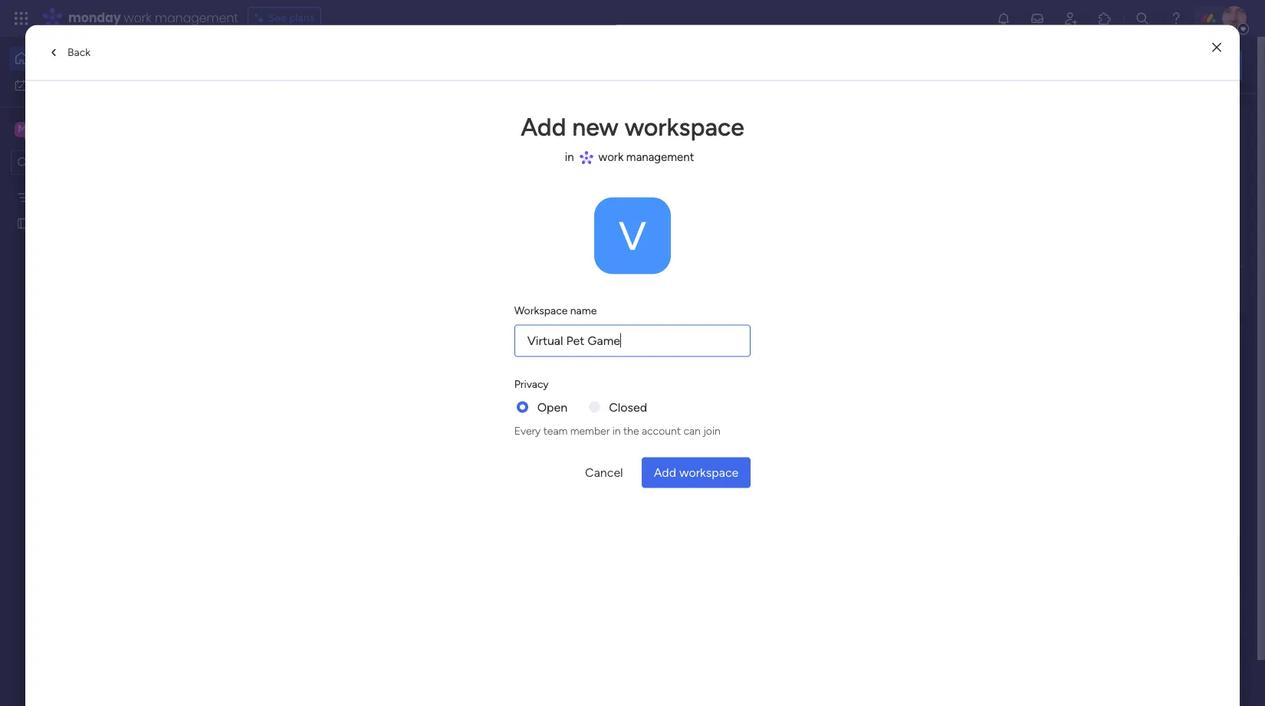 Task type: locate. For each thing, give the bounding box(es) containing it.
2 vertical spatial work
[[599, 150, 624, 164]]

management down add new workspace heading
[[627, 150, 694, 164]]

work right monday
[[124, 9, 152, 27]]

my work button
[[9, 72, 165, 97]]

and
[[448, 66, 469, 80]]

1 vertical spatial workspace image
[[594, 197, 671, 274]]

search everything image
[[1135, 11, 1151, 26]]

my work
[[34, 78, 74, 91]]

heading containing in
[[514, 145, 751, 170]]

list box
[[0, 181, 196, 443]]

cancel
[[585, 465, 623, 479]]

Search in workspace field
[[32, 153, 128, 171]]

1 horizontal spatial work
[[124, 9, 152, 27]]

workspace inside workspace selection element
[[65, 122, 126, 136]]

1 vertical spatial work
[[51, 78, 74, 91]]

workspace image containing v
[[594, 197, 671, 274]]

0 horizontal spatial work
[[51, 78, 74, 91]]

public board image
[[16, 216, 31, 231]]

in inside "heading"
[[565, 150, 574, 164]]

privacy
[[514, 377, 549, 390]]

1 horizontal spatial add
[[654, 465, 677, 479]]

0 vertical spatial in
[[565, 150, 574, 164]]

james peterson image
[[1223, 6, 1247, 31]]

see
[[268, 12, 287, 25]]

boards,
[[371, 66, 412, 80]]

0 horizontal spatial in
[[565, 150, 574, 164]]

add down account
[[654, 465, 677, 479]]

invite members image
[[1064, 11, 1079, 26]]

v dialog
[[25, 25, 1240, 706]]

every team member in the account can join
[[514, 424, 721, 437]]

add left "new"
[[521, 112, 567, 141]]

trading card game
[[36, 217, 129, 230]]

work for monday
[[124, 9, 152, 27]]

in
[[565, 150, 574, 164], [613, 424, 621, 437]]

1 vertical spatial management
[[627, 150, 694, 164]]

help image
[[1169, 11, 1184, 26]]

see plans button
[[248, 7, 322, 30]]

0 horizontal spatial workspace image
[[15, 121, 30, 138]]

dapulse x slim image
[[1220, 111, 1238, 130]]

2 horizontal spatial work
[[599, 150, 624, 164]]

0 vertical spatial add
[[521, 112, 567, 141]]

1 horizontal spatial workspace image
[[594, 197, 671, 274]]

in down "new"
[[565, 150, 574, 164]]

work inside my work button
[[51, 78, 74, 91]]

0 vertical spatial workspace image
[[15, 121, 30, 138]]

account
[[642, 424, 681, 437]]

work for my
[[51, 78, 74, 91]]

workspace inside add workspace button
[[680, 465, 739, 479]]

workspace for add workspace
[[680, 465, 739, 479]]

add inside add workspace button
[[654, 465, 677, 479]]

getting started element
[[1013, 582, 1243, 643]]

workspace up search in workspace field
[[65, 122, 126, 136]]

add inside add new workspace heading
[[521, 112, 567, 141]]

add for add new workspace
[[521, 112, 567, 141]]

home button
[[9, 46, 165, 71]]

workspace down join
[[680, 465, 739, 479]]

1 horizontal spatial in
[[613, 424, 621, 437]]

my
[[34, 78, 48, 91]]

close image
[[1213, 41, 1222, 53]]

0 vertical spatial management
[[155, 9, 238, 27]]

workspace up the work management
[[625, 112, 745, 141]]

back button
[[38, 40, 99, 64]]

monday work management
[[68, 9, 238, 27]]

monday
[[68, 9, 121, 27]]

heading inside v dialog
[[514, 145, 751, 170]]

cancel button
[[573, 457, 636, 488]]

work
[[124, 9, 152, 27], [51, 78, 74, 91], [599, 150, 624, 164]]

1 vertical spatial in
[[613, 424, 621, 437]]

work right my
[[51, 78, 74, 91]]

workspace
[[625, 112, 745, 141], [65, 122, 126, 136], [680, 465, 739, 479]]

select product image
[[14, 11, 29, 26]]

add
[[521, 112, 567, 141], [654, 465, 677, 479]]

workspace image
[[15, 121, 30, 138], [594, 197, 671, 274]]

trading
[[36, 217, 72, 230]]

option
[[0, 183, 196, 186]]

management up quickly
[[155, 9, 238, 27]]

add workspace button
[[642, 457, 751, 488]]

main
[[35, 122, 62, 136]]

workspace image inside v dialog
[[594, 197, 671, 274]]

0 vertical spatial work
[[124, 9, 152, 27]]

apps image
[[1098, 11, 1113, 26]]

access
[[263, 66, 301, 80]]

workspace name
[[514, 304, 597, 317]]

work down "new"
[[599, 150, 624, 164]]

in left the
[[613, 424, 621, 437]]

0 horizontal spatial management
[[155, 9, 238, 27]]

management inside "heading"
[[627, 150, 694, 164]]

join
[[704, 424, 721, 437]]

workspace name heading
[[514, 302, 597, 318]]

management
[[155, 9, 238, 27], [627, 150, 694, 164]]

see plans
[[268, 12, 315, 25]]

new
[[572, 112, 619, 141]]

notifications image
[[996, 11, 1012, 26]]

heading
[[514, 145, 751, 170]]

add new workspace heading
[[514, 108, 751, 145]]

open
[[537, 400, 568, 414]]

home
[[35, 51, 65, 64]]

0 horizontal spatial add
[[521, 112, 567, 141]]

team
[[544, 424, 568, 437]]

1 vertical spatial add
[[654, 465, 677, 479]]

name
[[571, 304, 597, 317]]

1 horizontal spatial management
[[627, 150, 694, 164]]



Task type: describe. For each thing, give the bounding box(es) containing it.
your
[[304, 66, 329, 80]]

workspace inside add new workspace heading
[[625, 112, 745, 141]]

Workspace name field
[[514, 324, 751, 357]]

inbox image
[[1030, 11, 1046, 26]]

workspace for main workspace
[[65, 122, 126, 136]]

quickly access your recent boards, inbox and workspaces
[[219, 66, 537, 80]]

privacy element
[[514, 398, 751, 439]]

workspace image containing m
[[15, 121, 30, 138]]

closed
[[609, 400, 648, 414]]

member
[[570, 424, 610, 437]]

work inside v dialog
[[599, 150, 624, 164]]

game
[[100, 217, 129, 230]]

closed button
[[609, 398, 648, 417]]

the
[[624, 424, 639, 437]]

recent
[[332, 66, 368, 80]]

inbox
[[415, 66, 445, 80]]

workspaces
[[472, 66, 537, 80]]

quickly
[[219, 66, 260, 80]]

add workspace
[[654, 465, 739, 479]]

in inside privacy element
[[613, 424, 621, 437]]

v
[[619, 212, 647, 259]]

card
[[74, 217, 97, 230]]

v button
[[594, 197, 671, 274]]

main workspace
[[35, 122, 126, 136]]

add for add workspace
[[654, 465, 677, 479]]

back
[[67, 45, 91, 58]]

m
[[18, 122, 27, 135]]

plan
[[87, 191, 107, 204]]

help center element
[[1013, 655, 1243, 706]]

every
[[514, 424, 541, 437]]

marketing plan
[[36, 191, 107, 204]]

work management
[[599, 150, 694, 164]]

workspace
[[514, 304, 568, 317]]

privacy heading
[[514, 376, 549, 392]]

can
[[684, 424, 701, 437]]

add new workspace
[[521, 112, 745, 141]]

open button
[[537, 398, 568, 417]]

list box containing marketing plan
[[0, 181, 196, 443]]

workspace selection element
[[15, 120, 128, 140]]

plans
[[289, 12, 315, 25]]

marketing
[[36, 191, 84, 204]]



Task type: vqa. For each thing, say whether or not it's contained in the screenshot.
templates
no



